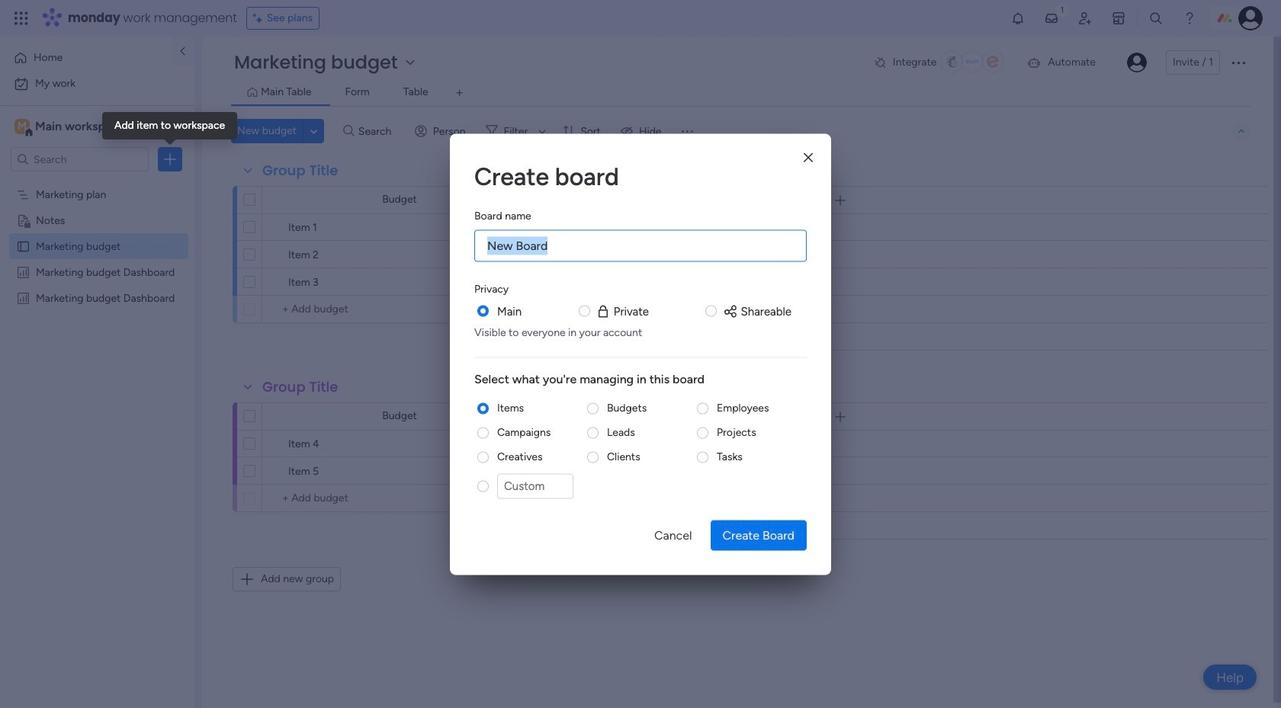 Task type: locate. For each thing, give the bounding box(es) containing it.
tab
[[447, 81, 472, 105]]

update feed image
[[1044, 11, 1059, 26]]

kendall parks image
[[1127, 53, 1147, 72]]

option
[[9, 46, 162, 70], [9, 72, 185, 96], [0, 180, 194, 183]]

help image
[[1182, 11, 1197, 26]]

public dashboard image
[[16, 291, 31, 305]]

1 vertical spatial option
[[9, 72, 185, 96]]

Custom field
[[497, 474, 574, 499]]

close image
[[804, 152, 813, 164]]

public board image
[[16, 239, 31, 253]]

tab list
[[231, 81, 1251, 106]]

None field
[[259, 161, 342, 181], [555, 192, 595, 209], [259, 378, 342, 397], [555, 408, 595, 425], [757, 408, 787, 425], [259, 161, 342, 181], [555, 192, 595, 209], [259, 378, 342, 397], [555, 408, 595, 425], [757, 408, 787, 425]]

heading
[[474, 158, 807, 194], [474, 207, 531, 223], [474, 281, 509, 297], [474, 370, 807, 389]]

New Board Name field
[[474, 230, 807, 262]]

list box
[[0, 178, 194, 517]]

monday marketplace image
[[1111, 11, 1127, 26]]

option group
[[474, 401, 807, 508]]

private board image
[[16, 213, 31, 227]]

Search field
[[355, 121, 400, 142]]

angle down image
[[310, 125, 318, 137]]

add view image
[[457, 87, 463, 99]]

Search in workspace field
[[32, 151, 127, 168]]

v2 search image
[[343, 123, 355, 140]]

2 heading from the top
[[474, 207, 531, 223]]

notifications image
[[1011, 11, 1026, 26]]



Task type: vqa. For each thing, say whether or not it's contained in the screenshot.
the topmost Option
yes



Task type: describe. For each thing, give the bounding box(es) containing it.
collapse image
[[1236, 125, 1248, 137]]

public dashboard image
[[16, 265, 31, 279]]

1 image
[[1056, 1, 1069, 18]]

0 vertical spatial option
[[9, 46, 162, 70]]

invite members image
[[1078, 11, 1093, 26]]

search everything image
[[1149, 11, 1164, 26]]

select product image
[[14, 11, 29, 26]]

4 heading from the top
[[474, 370, 807, 389]]

arrow down image
[[533, 122, 552, 140]]

kendall parks image
[[1239, 6, 1263, 31]]

2 vertical spatial option
[[0, 180, 194, 183]]

see plans image
[[253, 10, 267, 27]]

1 heading from the top
[[474, 158, 807, 194]]

3 heading from the top
[[474, 281, 509, 297]]

workspace image
[[14, 118, 30, 135]]

workspace selection element
[[14, 117, 127, 137]]



